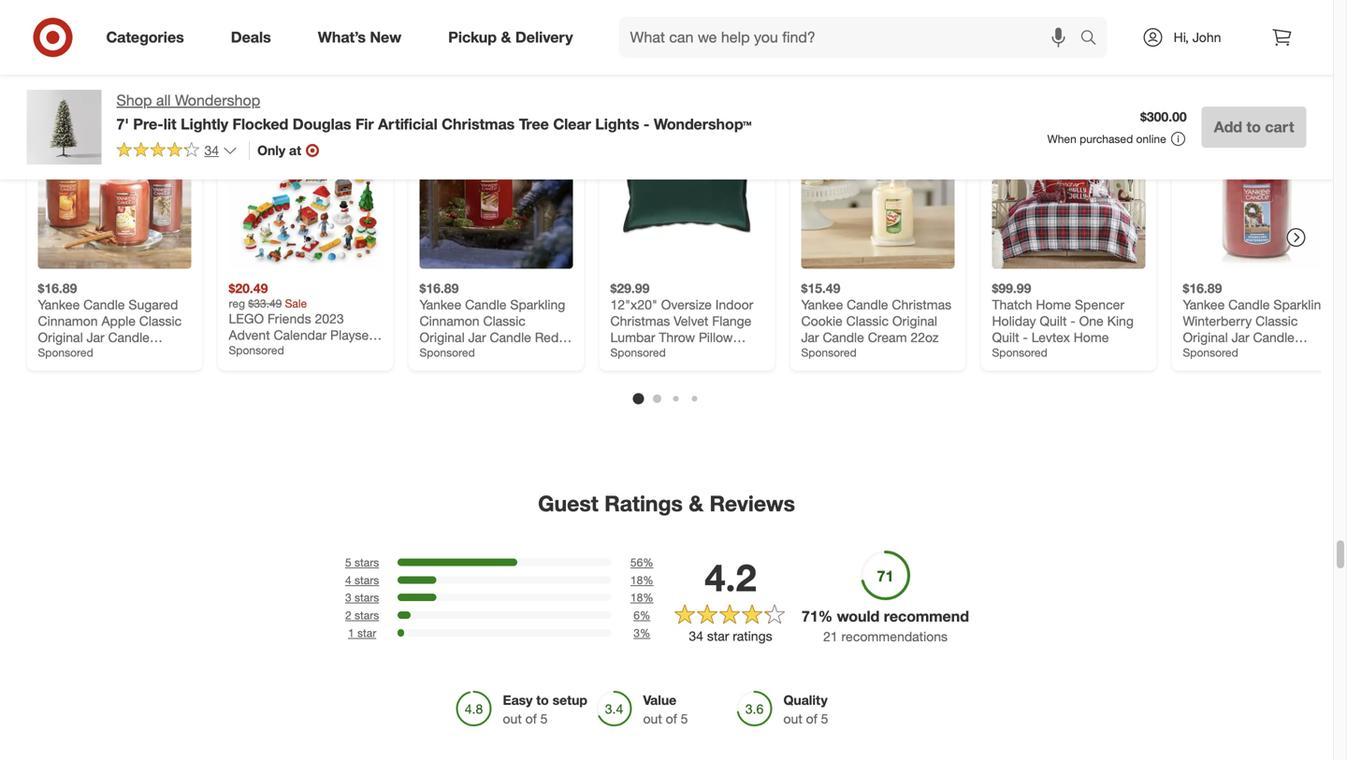 Task type: vqa. For each thing, say whether or not it's contained in the screenshot.
'PAGE 1 OF 5'
no



Task type: describe. For each thing, give the bounding box(es) containing it.
lego
[[229, 311, 264, 327]]

pillow down indoor
[[699, 329, 733, 346]]

stars for 5 stars
[[355, 556, 379, 570]]

% for 1 star
[[640, 626, 651, 640]]

shop
[[116, 91, 152, 109]]

2023
[[315, 311, 344, 327]]

original for yankee candle sparkling cinnamon classic original jar candle red 22oz
[[420, 329, 465, 346]]

stars for 3 stars
[[355, 591, 379, 605]]

$15.49
[[801, 280, 841, 297]]

hi, john
[[1174, 29, 1222, 45]]

of inside easy to setup out of 5
[[526, 711, 537, 727]]

4.2
[[705, 555, 757, 601]]

cart
[[1265, 118, 1295, 136]]

2 stars
[[345, 609, 379, 623]]

34 link
[[116, 141, 238, 163]]

12"x20" oversize indoor christmas velvet flange lumbar throw pillow dark green - pillow perfect image
[[611, 116, 764, 269]]

yankee candle sparkling cinnamon classic original jar candle red 22oz image
[[420, 116, 573, 269]]

7'
[[116, 115, 129, 133]]

dark
[[611, 346, 638, 362]]

ratings
[[733, 628, 773, 645]]

34 for 34 star ratings
[[689, 628, 704, 645]]

41758
[[229, 343, 265, 360]]

lego friends 2023 advent calendar playset 41758 image
[[229, 116, 382, 269]]

% for 3 stars
[[643, 591, 654, 605]]

shop all wondershop 7' pre-lit lightly flocked douglas fir artificial christmas tree clear lights - wondershop™
[[116, 91, 752, 133]]

flocked
[[233, 115, 288, 133]]

search
[[1072, 30, 1117, 48]]

value out of 5
[[643, 692, 688, 727]]

22oz inside $16.89 yankee candle sugared cinnamon apple classic original jar candle orange 22oz
[[85, 346, 113, 362]]

18 % for 4 stars
[[631, 573, 654, 587]]

sponsored for $16.89 yankee candle sparkling cinnamon classic original jar candle red 22oz
[[420, 346, 475, 360]]

guest ratings & reviews
[[538, 491, 795, 517]]

34 star ratings
[[689, 628, 773, 645]]

what's new
[[318, 28, 402, 46]]

when purchased online
[[1048, 132, 1167, 146]]

setup
[[553, 692, 588, 709]]

yankee candle sparkling winterberry classic original jar candle burgundy 22oz image
[[1183, 116, 1337, 269]]

jar for cinnamon
[[468, 329, 486, 346]]

sparkling for yankee candle sparkling winterberry classic original jar candle burgundy 22oz
[[1274, 297, 1329, 313]]

add
[[1214, 118, 1243, 136]]

$300.00
[[1141, 109, 1187, 125]]

6 %
[[634, 609, 651, 623]]

4 stars
[[345, 573, 379, 587]]

jar for winterberry
[[1232, 329, 1250, 346]]

$99.99
[[992, 280, 1032, 297]]

christmas inside $29.99 12"x20" oversize indoor christmas velvet flange lumbar throw pillow dark green - pillow perfect
[[611, 313, 670, 329]]

levtex
[[1032, 329, 1070, 346]]

yankee candle christmas cookie classic original jar candle cream 22oz image
[[801, 116, 955, 269]]

1 horizontal spatial quilt
[[1040, 313, 1067, 329]]

classic for cinnamon
[[483, 313, 526, 329]]

original for yankee candle sparkling winterberry classic original jar candle burgundy 22oz
[[1183, 329, 1228, 346]]

quality
[[784, 692, 828, 709]]

- left one
[[1071, 313, 1076, 329]]

$16.89 yankee candle sparkling cinnamon classic original jar candle red 22oz
[[420, 280, 565, 362]]

lit
[[164, 115, 177, 133]]

only at
[[257, 142, 301, 158]]

pickup & delivery
[[448, 28, 573, 46]]

1 horizontal spatial &
[[689, 491, 704, 517]]

jar inside $16.89 yankee candle sugared cinnamon apple classic original jar candle orange 22oz
[[87, 329, 104, 346]]

$29.99
[[611, 280, 650, 297]]

21
[[823, 629, 838, 645]]

easy
[[503, 692, 533, 709]]

- inside $29.99 12"x20" oversize indoor christmas velvet flange lumbar throw pillow dark green - pillow perfect
[[681, 346, 686, 362]]

6
[[634, 609, 640, 623]]

easy to setup out of 5
[[503, 692, 588, 727]]

4
[[345, 573, 351, 587]]

featured
[[573, 59, 663, 85]]

34 for 34
[[204, 142, 219, 158]]

spencer
[[1075, 297, 1125, 313]]

18 for 3 stars
[[631, 591, 643, 605]]

value
[[643, 692, 677, 709]]

What can we help you find? suggestions appear below search field
[[619, 17, 1085, 58]]

thatch home spencer holiday quilt - one king quilt - levtex home image
[[992, 116, 1146, 269]]

new
[[370, 28, 402, 46]]

18 % for 3 stars
[[631, 591, 654, 605]]

% for 4 stars
[[643, 573, 654, 587]]

71
[[802, 608, 819, 626]]

hi,
[[1174, 29, 1189, 45]]

wondershop™
[[654, 115, 752, 133]]

burgundy
[[1183, 346, 1240, 362]]

3 for 3 stars
[[345, 591, 351, 605]]

reviews
[[710, 491, 795, 517]]

at
[[289, 142, 301, 158]]

3 %
[[634, 626, 651, 640]]

fir
[[356, 115, 374, 133]]

perfect
[[611, 362, 653, 378]]

christmas inside shop all wondershop 7' pre-lit lightly flocked douglas fir artificial christmas tree clear lights - wondershop™
[[442, 115, 515, 133]]

indoor
[[716, 297, 754, 313]]

2
[[345, 609, 351, 623]]

tree
[[519, 115, 549, 133]]

lights
[[595, 115, 639, 133]]

lightly
[[181, 115, 228, 133]]

out for value out of 5
[[643, 711, 662, 727]]

sale
[[285, 297, 307, 311]]

out for quality out of 5
[[784, 711, 803, 727]]

add to cart button
[[1202, 107, 1307, 148]]

$29.99 12"x20" oversize indoor christmas velvet flange lumbar throw pillow dark green - pillow perfect
[[611, 280, 754, 378]]

56
[[631, 556, 643, 570]]

5 inside easy to setup out of 5
[[540, 711, 548, 727]]

one
[[1079, 313, 1104, 329]]

stars for 2 stars
[[355, 609, 379, 623]]

clear
[[553, 115, 591, 133]]

sugared
[[129, 297, 178, 313]]

22oz for yankee candle sparkling winterberry classic original jar candle burgundy 22oz
[[1244, 346, 1272, 362]]

0 vertical spatial &
[[501, 28, 511, 46]]

yankee candle sugared cinnamon apple classic original jar candle orange 22oz image
[[38, 116, 191, 269]]



Task type: locate. For each thing, give the bounding box(es) containing it.
sponsored for $16.89 yankee candle sparkling winterberry classic original jar candle burgundy 22oz
[[1183, 346, 1239, 360]]

original left apple
[[38, 329, 83, 346]]

2 jar from the left
[[468, 329, 486, 346]]

jar inside $16.89 yankee candle sparkling winterberry classic original jar candle burgundy 22oz
[[1232, 329, 1250, 346]]

throw
[[659, 329, 695, 346]]

wondershop
[[175, 91, 260, 109]]

yankee for yankee candle christmas cookie classic original jar candle cream 22oz
[[801, 297, 843, 313]]

5
[[345, 556, 351, 570], [540, 711, 548, 727], [681, 711, 688, 727], [821, 711, 829, 727]]

% for 5 stars
[[643, 556, 654, 570]]

1 horizontal spatial home
[[1074, 329, 1109, 346]]

$16.89 inside $16.89 yankee candle sugared cinnamon apple classic original jar candle orange 22oz
[[38, 280, 77, 297]]

$16.89 for yankee candle sparkling winterberry classic original jar candle burgundy 22oz
[[1183, 280, 1222, 297]]

$16.89 for yankee candle sugared cinnamon apple classic original jar candle orange 22oz
[[38, 280, 77, 297]]

3 jar from the left
[[801, 329, 819, 346]]

christmas inside $15.49 yankee candle christmas cookie classic original jar candle cream 22oz sponsored
[[892, 297, 952, 313]]

1 vertical spatial 34
[[689, 628, 704, 645]]

products
[[669, 59, 761, 85]]

original inside $16.89 yankee candle sparkling winterberry classic original jar candle burgundy 22oz
[[1183, 329, 1228, 346]]

1 18 from the top
[[631, 573, 643, 587]]

2 18 from the top
[[631, 591, 643, 605]]

2 horizontal spatial of
[[806, 711, 818, 727]]

cinnamon inside $16.89 yankee candle sparkling cinnamon classic original jar candle red 22oz
[[420, 313, 480, 329]]

christmas left tree
[[442, 115, 515, 133]]

out down easy
[[503, 711, 522, 727]]

to inside easy to setup out of 5
[[536, 692, 549, 709]]

% for 2 stars
[[640, 609, 651, 623]]

sparkling right winterberry
[[1274, 297, 1329, 313]]

- left levtex
[[1023, 329, 1028, 346]]

- right green
[[681, 346, 686, 362]]

quilt
[[1040, 313, 1067, 329], [992, 329, 1020, 346]]

original right cookie
[[893, 313, 938, 329]]

2 horizontal spatial out
[[784, 711, 803, 727]]

to for setup
[[536, 692, 549, 709]]

deals link
[[215, 17, 295, 58]]

22oz inside $15.49 yankee candle christmas cookie classic original jar candle cream 22oz sponsored
[[911, 329, 939, 346]]

artificial
[[378, 115, 438, 133]]

3 of from the left
[[806, 711, 818, 727]]

recommend
[[884, 608, 969, 626]]

$16.89 inside $16.89 yankee candle sparkling winterberry classic original jar candle burgundy 22oz
[[1183, 280, 1222, 297]]

classic inside $16.89 yankee candle sugared cinnamon apple classic original jar candle orange 22oz
[[139, 313, 182, 329]]

of down value
[[666, 711, 677, 727]]

recommendations
[[842, 629, 948, 645]]

pickup & delivery link
[[432, 17, 597, 58]]

3 stars from the top
[[355, 591, 379, 605]]

quilt down thatch
[[992, 329, 1020, 346]]

1 jar from the left
[[87, 329, 104, 346]]

1 $16.89 from the left
[[38, 280, 77, 297]]

classic
[[139, 313, 182, 329], [483, 313, 526, 329], [846, 313, 889, 329], [1256, 313, 1298, 329]]

5 inside the value out of 5
[[681, 711, 688, 727]]

& right ratings
[[689, 491, 704, 517]]

pillow
[[699, 329, 733, 346], [690, 346, 724, 362]]

$16.89 inside $16.89 yankee candle sparkling cinnamon classic original jar candle red 22oz
[[420, 280, 459, 297]]

3 down 6
[[634, 626, 640, 640]]

flange
[[712, 313, 752, 329]]

0 horizontal spatial $16.89
[[38, 280, 77, 297]]

original
[[893, 313, 938, 329], [38, 329, 83, 346], [420, 329, 465, 346], [1183, 329, 1228, 346]]

user image by @shoppwithjasss image
[[1135, 0, 1344, 9]]

%
[[643, 556, 654, 570], [643, 573, 654, 587], [643, 591, 654, 605], [819, 608, 833, 626], [640, 609, 651, 623], [640, 626, 651, 640]]

of
[[526, 711, 537, 727], [666, 711, 677, 727], [806, 711, 818, 727]]

home
[[1036, 297, 1071, 313], [1074, 329, 1109, 346]]

yankee for yankee candle sparkling cinnamon classic original jar candle red 22oz
[[420, 297, 462, 313]]

stars down 3 stars
[[355, 609, 379, 623]]

1 sparkling from the left
[[510, 297, 565, 313]]

cinnamon
[[38, 313, 98, 329], [420, 313, 480, 329]]

1 yankee from the left
[[38, 297, 80, 313]]

out inside the value out of 5
[[643, 711, 662, 727]]

out down quality
[[784, 711, 803, 727]]

$15.49 yankee candle christmas cookie classic original jar candle cream 22oz sponsored
[[801, 280, 952, 360]]

0 vertical spatial 18
[[631, 573, 643, 587]]

2 classic from the left
[[483, 313, 526, 329]]

3 classic from the left
[[846, 313, 889, 329]]

stars up 4 stars
[[355, 556, 379, 570]]

to right add
[[1247, 118, 1261, 136]]

star
[[357, 626, 376, 640], [707, 628, 729, 645]]

3 $16.89 from the left
[[1183, 280, 1222, 297]]

5 stars
[[345, 556, 379, 570]]

71 % would recommend 21 recommendations
[[802, 608, 969, 645]]

$16.89 yankee candle sugared cinnamon apple classic original jar candle orange 22oz
[[38, 280, 182, 362]]

classic inside $16.89 yankee candle sparkling cinnamon classic original jar candle red 22oz
[[483, 313, 526, 329]]

star for 34
[[707, 628, 729, 645]]

yankee inside $16.89 yankee candle sugared cinnamon apple classic original jar candle orange 22oz
[[38, 297, 80, 313]]

sponsored for $29.99 12"x20" oversize indoor christmas velvet flange lumbar throw pillow dark green - pillow perfect
[[611, 346, 666, 360]]

would
[[837, 608, 880, 626]]

green
[[642, 346, 678, 362]]

&
[[501, 28, 511, 46], [689, 491, 704, 517]]

1 horizontal spatial sparkling
[[1274, 297, 1329, 313]]

2 cinnamon from the left
[[420, 313, 480, 329]]

34 right 3 %
[[689, 628, 704, 645]]

to for cart
[[1247, 118, 1261, 136]]

original inside $16.89 yankee candle sugared cinnamon apple classic original jar candle orange 22oz
[[38, 329, 83, 346]]

classic for winterberry
[[1256, 313, 1298, 329]]

2 of from the left
[[666, 711, 677, 727]]

$16.89 yankee candle sparkling winterberry classic original jar candle burgundy 22oz
[[1183, 280, 1329, 362]]

out inside quality out of 5
[[784, 711, 803, 727]]

ratings
[[605, 491, 683, 517]]

cream
[[868, 329, 907, 346]]

douglas
[[293, 115, 351, 133]]

$16.89 for yankee candle sparkling cinnamon classic original jar candle red 22oz
[[420, 280, 459, 297]]

2 sparkling from the left
[[1274, 297, 1329, 313]]

to right easy
[[536, 692, 549, 709]]

$33.49
[[248, 297, 282, 311]]

home up levtex
[[1036, 297, 1071, 313]]

original inside $16.89 yankee candle sparkling cinnamon classic original jar candle red 22oz
[[420, 329, 465, 346]]

0 horizontal spatial sparkling
[[510, 297, 565, 313]]

categories
[[106, 28, 184, 46]]

1 horizontal spatial 34
[[689, 628, 704, 645]]

sponsored for $20.49 reg $33.49 sale lego friends 2023 advent calendar playset 41758
[[229, 343, 284, 357]]

playset
[[330, 327, 373, 343]]

22oz inside $16.89 yankee candle sparkling winterberry classic original jar candle burgundy 22oz
[[1244, 346, 1272, 362]]

1 vertical spatial 3
[[634, 626, 640, 640]]

jar inside $15.49 yankee candle christmas cookie classic original jar candle cream 22oz sponsored
[[801, 329, 819, 346]]

0 horizontal spatial 34
[[204, 142, 219, 158]]

$99.99 thatch home spencer holiday quilt - one king quilt - levtex home sponsored
[[992, 280, 1134, 360]]

0 horizontal spatial home
[[1036, 297, 1071, 313]]

original right the playset
[[420, 329, 465, 346]]

1 out from the left
[[503, 711, 522, 727]]

2 yankee from the left
[[420, 297, 462, 313]]

of for quality out of 5
[[806, 711, 818, 727]]

holiday
[[992, 313, 1036, 329]]

34 down lightly
[[204, 142, 219, 158]]

0 horizontal spatial cinnamon
[[38, 313, 98, 329]]

winterberry
[[1183, 313, 1252, 329]]

18 %
[[631, 573, 654, 587], [631, 591, 654, 605]]

2 stars from the top
[[355, 573, 379, 587]]

of down quality
[[806, 711, 818, 727]]

what's
[[318, 28, 366, 46]]

yankee for yankee candle sugared cinnamon apple classic original jar candle orange 22oz
[[38, 297, 80, 313]]

star for 1
[[357, 626, 376, 640]]

all
[[156, 91, 171, 109]]

classic right apple
[[139, 313, 182, 329]]

12"x20"
[[611, 297, 658, 313]]

3 for 3 %
[[634, 626, 640, 640]]

sparkling inside $16.89 yankee candle sparkling cinnamon classic original jar candle red 22oz
[[510, 297, 565, 313]]

5 inside quality out of 5
[[821, 711, 829, 727]]

cookie
[[801, 313, 843, 329]]

0 horizontal spatial &
[[501, 28, 511, 46]]

star right 1
[[357, 626, 376, 640]]

sponsored inside $99.99 thatch home spencer holiday quilt - one king quilt - levtex home sponsored
[[992, 346, 1048, 360]]

classic left red
[[483, 313, 526, 329]]

0 horizontal spatial christmas
[[442, 115, 515, 133]]

1 horizontal spatial cinnamon
[[420, 313, 480, 329]]

lumbar
[[611, 329, 655, 346]]

2 horizontal spatial christmas
[[892, 297, 952, 313]]

delivery
[[516, 28, 573, 46]]

% inside 71 % would recommend 21 recommendations
[[819, 608, 833, 626]]

sponsored inside $15.49 yankee candle christmas cookie classic original jar candle cream 22oz sponsored
[[801, 346, 857, 360]]

orange
[[38, 346, 81, 362]]

christmas down $29.99
[[611, 313, 670, 329]]

1 horizontal spatial star
[[707, 628, 729, 645]]

original right the king
[[1183, 329, 1228, 346]]

original for yankee candle christmas cookie classic original jar candle cream 22oz
[[893, 313, 938, 329]]

0 horizontal spatial out
[[503, 711, 522, 727]]

0 vertical spatial to
[[1247, 118, 1261, 136]]

purchased
[[1080, 132, 1133, 146]]

sponsored for $16.89 yankee candle sugared cinnamon apple classic original jar candle orange 22oz
[[38, 346, 93, 360]]

4 yankee from the left
[[1183, 297, 1225, 313]]

$16.89
[[38, 280, 77, 297], [420, 280, 459, 297], [1183, 280, 1222, 297]]

jar
[[87, 329, 104, 346], [468, 329, 486, 346], [801, 329, 819, 346], [1232, 329, 1250, 346]]

pillow down velvet
[[690, 346, 724, 362]]

categories link
[[90, 17, 207, 58]]

18 up 6
[[631, 591, 643, 605]]

reg
[[229, 297, 245, 311]]

18
[[631, 573, 643, 587], [631, 591, 643, 605]]

to
[[1247, 118, 1261, 136], [536, 692, 549, 709]]

1 vertical spatial home
[[1074, 329, 1109, 346]]

1 18 % from the top
[[631, 573, 654, 587]]

christmas
[[442, 115, 515, 133], [892, 297, 952, 313], [611, 313, 670, 329]]

classic for cookie
[[846, 313, 889, 329]]

what's new link
[[302, 17, 425, 58]]

22oz for yankee candle sparkling cinnamon classic original jar candle red 22oz
[[420, 346, 448, 362]]

yankee inside $16.89 yankee candle sparkling winterberry classic original jar candle burgundy 22oz
[[1183, 297, 1225, 313]]

yankee for yankee candle sparkling winterberry classic original jar candle burgundy 22oz
[[1183, 297, 1225, 313]]

18 for 4 stars
[[631, 573, 643, 587]]

0 vertical spatial 3
[[345, 591, 351, 605]]

18 down 56 at the left bottom of the page
[[631, 573, 643, 587]]

star left ratings
[[707, 628, 729, 645]]

image of 7' pre-lit lightly flocked douglas fir artificial christmas tree clear lights - wondershop™ image
[[27, 90, 102, 165]]

1 stars from the top
[[355, 556, 379, 570]]

jar inside $16.89 yankee candle sparkling cinnamon classic original jar candle red 22oz
[[468, 329, 486, 346]]

0 horizontal spatial quilt
[[992, 329, 1020, 346]]

3 stars
[[345, 591, 379, 605]]

classic inside $15.49 yankee candle christmas cookie classic original jar candle cream 22oz sponsored
[[846, 313, 889, 329]]

stars up 2 stars
[[355, 591, 379, 605]]

3 out from the left
[[784, 711, 803, 727]]

stars up 3 stars
[[355, 573, 379, 587]]

yankee inside $16.89 yankee candle sparkling cinnamon classic original jar candle red 22oz
[[420, 297, 462, 313]]

2 horizontal spatial $16.89
[[1183, 280, 1222, 297]]

0 vertical spatial 34
[[204, 142, 219, 158]]

4 stars from the top
[[355, 609, 379, 623]]

of inside the value out of 5
[[666, 711, 677, 727]]

sparkling up red
[[510, 297, 565, 313]]

calendar
[[274, 327, 327, 343]]

deals
[[231, 28, 271, 46]]

1 vertical spatial to
[[536, 692, 549, 709]]

classic inside $16.89 yankee candle sparkling winterberry classic original jar candle burgundy 22oz
[[1256, 313, 1298, 329]]

2 $16.89 from the left
[[420, 280, 459, 297]]

sponsored
[[229, 343, 284, 357], [38, 346, 93, 360], [420, 346, 475, 360], [611, 346, 666, 360], [801, 346, 857, 360], [992, 346, 1048, 360], [1183, 346, 1239, 360]]

featured products
[[573, 59, 761, 85]]

- right lights
[[644, 115, 650, 133]]

cinnamon inside $16.89 yankee candle sugared cinnamon apple classic original jar candle orange 22oz
[[38, 313, 98, 329]]

cinnamon for jar
[[420, 313, 480, 329]]

christmas up cream
[[892, 297, 952, 313]]

- inside shop all wondershop 7' pre-lit lightly flocked douglas fir artificial christmas tree clear lights - wondershop™
[[644, 115, 650, 133]]

of down easy
[[526, 711, 537, 727]]

0 vertical spatial home
[[1036, 297, 1071, 313]]

1 vertical spatial 18 %
[[631, 591, 654, 605]]

of for value out of 5
[[666, 711, 677, 727]]

1 horizontal spatial out
[[643, 711, 662, 727]]

-
[[644, 115, 650, 133], [1071, 313, 1076, 329], [1023, 329, 1028, 346], [681, 346, 686, 362]]

to inside 'add to cart' button
[[1247, 118, 1261, 136]]

1 horizontal spatial $16.89
[[420, 280, 459, 297]]

0 vertical spatial 18 %
[[631, 573, 654, 587]]

quilt left one
[[1040, 313, 1067, 329]]

1 cinnamon from the left
[[38, 313, 98, 329]]

out inside easy to setup out of 5
[[503, 711, 522, 727]]

0 horizontal spatial star
[[357, 626, 376, 640]]

search button
[[1072, 17, 1117, 62]]

1 classic from the left
[[139, 313, 182, 329]]

yankee
[[38, 297, 80, 313], [420, 297, 462, 313], [801, 297, 843, 313], [1183, 297, 1225, 313]]

1 horizontal spatial 3
[[634, 626, 640, 640]]

1 of from the left
[[526, 711, 537, 727]]

add to cart
[[1214, 118, 1295, 136]]

pre-
[[133, 115, 164, 133]]

& right the pickup
[[501, 28, 511, 46]]

1 star
[[348, 626, 376, 640]]

pickup
[[448, 28, 497, 46]]

yankee inside $15.49 yankee candle christmas cookie classic original jar candle cream 22oz sponsored
[[801, 297, 843, 313]]

king
[[1108, 313, 1134, 329]]

0 horizontal spatial 3
[[345, 591, 351, 605]]

1 horizontal spatial christmas
[[611, 313, 670, 329]]

3 yankee from the left
[[801, 297, 843, 313]]

original inside $15.49 yankee candle christmas cookie classic original jar candle cream 22oz sponsored
[[893, 313, 938, 329]]

1 vertical spatial &
[[689, 491, 704, 517]]

1 vertical spatial 18
[[631, 591, 643, 605]]

1
[[348, 626, 354, 640]]

$20.49 reg $33.49 sale lego friends 2023 advent calendar playset 41758
[[229, 280, 373, 360]]

stars
[[355, 556, 379, 570], [355, 573, 379, 587], [355, 591, 379, 605], [355, 609, 379, 623]]

2 18 % from the top
[[631, 591, 654, 605]]

classic right cookie
[[846, 313, 889, 329]]

cinnamon for original
[[38, 313, 98, 329]]

stars for 4 stars
[[355, 573, 379, 587]]

red
[[535, 329, 559, 346]]

jar for cookie
[[801, 329, 819, 346]]

18 % up "6 %"
[[631, 591, 654, 605]]

out down value
[[643, 711, 662, 727]]

1 horizontal spatial to
[[1247, 118, 1261, 136]]

4 jar from the left
[[1232, 329, 1250, 346]]

1 horizontal spatial of
[[666, 711, 677, 727]]

18 % down 56 %
[[631, 573, 654, 587]]

friends
[[268, 311, 311, 327]]

22oz inside $16.89 yankee candle sparkling cinnamon classic original jar candle red 22oz
[[420, 346, 448, 362]]

sparkling inside $16.89 yankee candle sparkling winterberry classic original jar candle burgundy 22oz
[[1274, 297, 1329, 313]]

2 out from the left
[[643, 711, 662, 727]]

thatch
[[992, 297, 1033, 313]]

0 horizontal spatial to
[[536, 692, 549, 709]]

classic right winterberry
[[1256, 313, 1298, 329]]

0 horizontal spatial of
[[526, 711, 537, 727]]

4 classic from the left
[[1256, 313, 1298, 329]]

56 %
[[631, 556, 654, 570]]

of inside quality out of 5
[[806, 711, 818, 727]]

3 down 4
[[345, 591, 351, 605]]

john
[[1193, 29, 1222, 45]]

home down spencer
[[1074, 329, 1109, 346]]

22oz for yankee candle christmas cookie classic original jar candle cream 22oz
[[911, 329, 939, 346]]

sparkling for yankee candle sparkling cinnamon classic original jar candle red 22oz
[[510, 297, 565, 313]]



